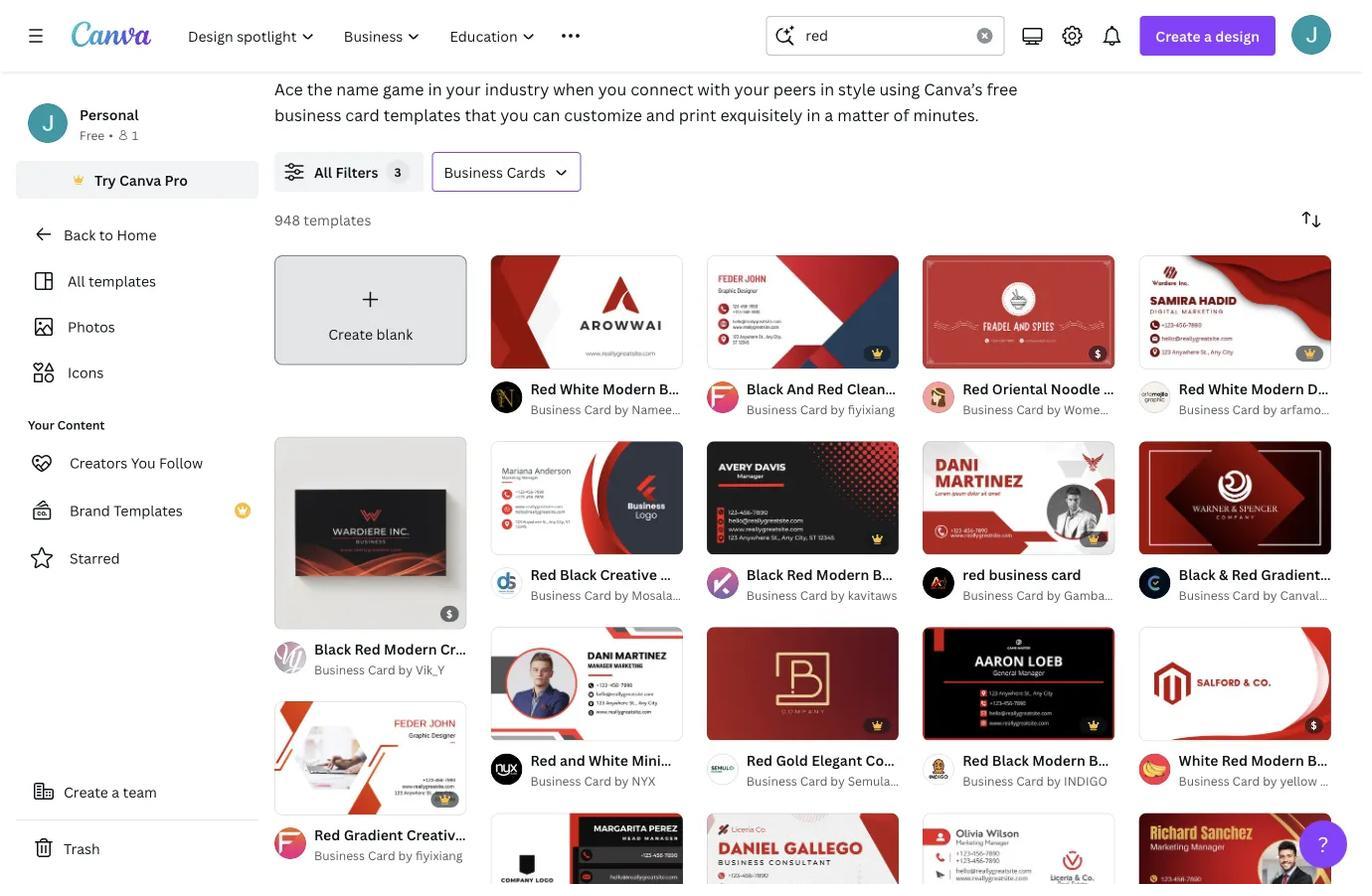 Task type: locate. For each thing, give the bounding box(es) containing it.
peers
[[773, 79, 816, 100]]

1 for black & red gradient modern company business card landscape image
[[1153, 532, 1159, 546]]

elegant
[[812, 752, 862, 770]]

by inside black red modern business card business card by kavitaws
[[831, 587, 845, 604]]

1 for red black modern business card image
[[937, 718, 943, 732]]

in right game at top left
[[428, 79, 442, 100]]

create a team
[[64, 783, 157, 802]]

by down "red business card" link
[[1047, 587, 1061, 604]]

create for create blank
[[328, 325, 373, 344]]

by down red white modern business card link
[[614, 401, 629, 418]]

to
[[99, 225, 113, 244]]

all left filters
[[314, 163, 332, 181]]

2 horizontal spatial card
[[1051, 566, 1082, 584]]

red white modern business card image
[[491, 256, 683, 369]]

1 horizontal spatial $
[[1095, 347, 1102, 361]]

1 horizontal spatial create
[[328, 325, 373, 344]]

you down industry
[[500, 104, 529, 126]]

creative right gradient
[[406, 826, 463, 845]]

0 horizontal spatial white
[[560, 379, 599, 398]]

in down peers
[[807, 104, 821, 126]]

a inside dropdown button
[[1204, 26, 1212, 45]]

0 vertical spatial fiyixiang
[[848, 401, 895, 418]]

by inside red oriental noodle loyalty card business card by womenpunch
[[1047, 401, 1061, 418]]

by down black red modern business card link
[[831, 587, 845, 604]]

1 horizontal spatial a
[[825, 104, 834, 126]]

create for create a team
[[64, 783, 108, 802]]

red gold elegant company business card link
[[747, 750, 1029, 772]]

1 vertical spatial you
[[500, 104, 529, 126]]

0 vertical spatial 3
[[394, 164, 402, 180]]

1 of 2 link for the business card by nameera link
[[491, 256, 683, 369]]

you up customize
[[598, 79, 627, 100]]

team
[[123, 783, 157, 802]]

0 vertical spatial $
[[1095, 347, 1102, 361]]

black and red clean creative design studio business card image
[[707, 256, 899, 369]]

1 horizontal spatial business card by fiyixiang link
[[747, 400, 899, 420]]

1 vertical spatial all
[[68, 272, 85, 291]]

modern up the business card by nameera link
[[603, 379, 656, 398]]

red black modern business card image
[[923, 628, 1115, 741]]

creative inside red gradient creative business card business card by fiyixiang
[[406, 826, 463, 845]]

game
[[383, 79, 424, 100]]

0 horizontal spatial 3
[[315, 606, 321, 620]]

1 for red white modern digital marketing business card image
[[1153, 346, 1159, 360]]

0 horizontal spatial $
[[446, 607, 453, 621]]

0 vertical spatial card
[[419, 26, 492, 69]]

red inside red gradient creative business card business card by fiyixiang
[[314, 826, 340, 845]]

business card by fiyixiang link for the red gradient creative business card image
[[314, 846, 467, 866]]

card up the business card by gambar fitri wijaya link
[[1051, 566, 1082, 584]]

all templates link
[[28, 263, 247, 300]]

0 vertical spatial create
[[1156, 26, 1201, 45]]

by down the noodle
[[1047, 401, 1061, 418]]

of inside business card templates ace the name game in your industry when you connect with your peers in style using canva's free business card templates that you can customize and print exquisitely in a matter of minutes.
[[893, 104, 909, 126]]

templates down all filters
[[304, 210, 371, 229]]

style
[[838, 79, 876, 100]]

of for the 'business card by canvalue.std' link 1 of 2 link
[[1162, 532, 1177, 546]]

?
[[1318, 831, 1329, 859]]

icons link
[[28, 354, 247, 392]]

templates up when
[[498, 26, 660, 69]]

2 horizontal spatial $
[[1311, 719, 1318, 733]]

all for all filters
[[314, 163, 332, 181]]

business
[[274, 26, 412, 69], [444, 163, 503, 181], [659, 379, 719, 398], [530, 401, 581, 418], [747, 401, 797, 418], [963, 401, 1014, 418], [1179, 401, 1230, 418], [717, 566, 777, 584], [873, 566, 933, 584], [530, 587, 581, 604], [747, 587, 797, 604], [963, 587, 1014, 604], [1179, 587, 1230, 604], [314, 662, 365, 678], [934, 752, 994, 770], [1089, 752, 1149, 770], [1308, 752, 1363, 770], [530, 773, 581, 790], [747, 773, 797, 790], [963, 773, 1014, 790], [1179, 773, 1230, 790], [467, 826, 527, 845], [314, 848, 365, 864]]

0 horizontal spatial a
[[112, 783, 119, 802]]

0 vertical spatial a
[[1204, 26, 1212, 45]]

0 horizontal spatial business card by fiyixiang link
[[314, 846, 467, 866]]

business card by nyx link
[[530, 772, 683, 792]]

modern inside 'red black creative modern business card business card by mosalama'
[[660, 566, 714, 584]]

a left design at the right top of the page
[[1204, 26, 1212, 45]]

3 right filters
[[394, 164, 402, 180]]

1
[[132, 127, 138, 143], [505, 346, 510, 360], [721, 346, 727, 360], [937, 346, 943, 360], [1153, 346, 1159, 360], [505, 532, 510, 546], [721, 532, 727, 546], [1153, 532, 1159, 546], [288, 606, 294, 620], [505, 718, 510, 732], [721, 718, 727, 732], [937, 718, 943, 732], [1153, 718, 1159, 732], [288, 793, 294, 806]]

1 vertical spatial fiyixiang
[[416, 848, 463, 864]]

white up the business card by nameera link
[[560, 379, 599, 398]]

1 of 2 link for the business card by arfamojila link
[[1139, 256, 1331, 369]]

exquisitely
[[720, 104, 803, 126]]

1 of 2 link for business card by yellow bananas link
[[1139, 628, 1331, 741]]

business right the red
[[989, 566, 1048, 584]]

a
[[1204, 26, 1212, 45], [825, 104, 834, 126], [112, 783, 119, 802]]

content
[[57, 417, 105, 434]]

modern for white red modern business
[[1251, 752, 1304, 770]]

white red modern business business card by yellow bananas
[[1179, 752, 1363, 790]]

2 horizontal spatial black
[[992, 752, 1029, 770]]

1 for the black and red clean creative design studio business card image
[[721, 346, 727, 360]]

business card by fiyixiang link for the black and red clean creative design studio business card image
[[747, 400, 899, 420]]

1 horizontal spatial white
[[1179, 752, 1218, 770]]

create a design button
[[1140, 16, 1276, 56]]

black up business card by kavitaws link
[[747, 566, 783, 584]]

a left team
[[112, 783, 119, 802]]

ace
[[274, 79, 303, 100]]

minutes.
[[913, 104, 979, 126]]

create inside button
[[64, 783, 108, 802]]

by down elegant at the right bottom
[[831, 773, 845, 790]]

create blank
[[328, 325, 413, 344]]

2 for red white modern business card image
[[531, 346, 537, 360]]

create left design at the right top of the page
[[1156, 26, 1201, 45]]

0 horizontal spatial create
[[64, 783, 108, 802]]

modern up business card by kavitaws link
[[816, 566, 869, 584]]

by down gradient
[[398, 848, 413, 864]]

red inside 'red black creative modern business card business card by mosalama'
[[530, 566, 557, 584]]

create a blank business card element
[[274, 256, 467, 365]]

2 vertical spatial create
[[64, 783, 108, 802]]

of for 1 of 2 link for business card by womenpunch link
[[946, 346, 960, 360]]

black inside 'red black creative modern business card business card by mosalama'
[[560, 566, 597, 584]]

create
[[1156, 26, 1201, 45], [328, 325, 373, 344], [64, 783, 108, 802]]

modern for red black modern business card
[[1032, 752, 1086, 770]]

1 vertical spatial $
[[446, 607, 453, 621]]

$ up white red modern business link
[[1311, 719, 1318, 733]]

red inside white red modern business business card by yellow bananas
[[1222, 752, 1248, 770]]

back to home link
[[16, 215, 259, 255]]

card inside white red modern business business card by yellow bananas
[[1233, 773, 1260, 790]]

red left the oriental on the right of the page
[[963, 379, 989, 398]]

by down red black modern business card link
[[1047, 773, 1061, 790]]

1 vertical spatial create
[[328, 325, 373, 344]]

wijaya
[[1139, 587, 1176, 604]]

red up business card by kavitaws link
[[787, 566, 813, 584]]

back to home
[[64, 225, 157, 244]]

modern up business card by indigo link
[[1032, 752, 1086, 770]]

1 of 2 link for the 'business card by canvalue.std' link
[[1139, 442, 1331, 555]]

red for red black modern business card
[[963, 752, 989, 770]]

create for create a design
[[1156, 26, 1201, 45]]

templates up photos link
[[88, 272, 156, 291]]

2 for red black modern business card image
[[963, 718, 969, 732]]

red inside red gold elegant company business card business card by semula studio
[[747, 752, 773, 770]]

yellow
[[1280, 773, 1317, 790]]

business inside red oriental noodle loyalty card business card by womenpunch
[[963, 401, 1014, 418]]

red left gold
[[747, 752, 773, 770]]

starred link
[[16, 539, 259, 579]]

by inside red black modern business card business card by indigo
[[1047, 773, 1061, 790]]

1 vertical spatial a
[[825, 104, 834, 126]]

1 horizontal spatial your
[[734, 79, 770, 100]]

red up business card by indigo link
[[963, 752, 989, 770]]

business inside red business card business card by gambar fitri wijaya
[[963, 587, 1014, 604]]

red gradient creative business card link
[[314, 824, 562, 846]]

1 of 2 for 'red and white minimalist furniture business card' image
[[505, 718, 537, 732]]

business
[[274, 104, 341, 126], [989, 566, 1048, 584]]

1 your from the left
[[446, 79, 481, 100]]

red black creative modern business card image
[[491, 442, 683, 555]]

1 horizontal spatial card
[[419, 26, 492, 69]]

by down white red modern business link
[[1263, 773, 1277, 790]]

0 horizontal spatial black
[[560, 566, 597, 584]]

red inside red oriental noodle loyalty card business card by womenpunch
[[963, 379, 989, 398]]

create left team
[[64, 783, 108, 802]]

948
[[274, 210, 300, 229]]

red for red oriental noodle loyalty card
[[963, 379, 989, 398]]

1 for red black creative modern business card image
[[505, 532, 510, 546]]

red black modern business card link
[[963, 750, 1184, 772]]

a for design
[[1204, 26, 1212, 45]]

business card by nyx
[[530, 773, 656, 790]]

3 filter options selected element
[[386, 160, 410, 184]]

business card by yellow bananas link
[[1179, 772, 1363, 792]]

2 for red black creative modern business card image
[[531, 532, 537, 546]]

by inside red gradient creative business card business card by fiyixiang
[[398, 848, 413, 864]]

of for 1 of 3 link
[[297, 606, 312, 620]]

by inside red gold elegant company business card business card by semula studio
[[831, 773, 845, 790]]

a left matter
[[825, 104, 834, 126]]

1 for red gold elegant company business card image
[[721, 718, 727, 732]]

red black creative modern business card business card by mosalama
[[530, 566, 812, 604]]

card up game at top left
[[419, 26, 492, 69]]

your
[[446, 79, 481, 100], [734, 79, 770, 100]]

nyx
[[632, 773, 656, 790]]

free •
[[80, 127, 113, 143]]

creative
[[600, 566, 657, 584], [406, 826, 463, 845]]

0 vertical spatial white
[[560, 379, 599, 398]]

creative up the business card by mosalama link
[[600, 566, 657, 584]]

2 for white red modern business card image at the bottom right of page
[[1179, 718, 1186, 732]]

0 horizontal spatial card
[[345, 104, 380, 126]]

1 for red oriental noodle loyalty card image
[[937, 346, 943, 360]]

1 for black red modern creative wave business card "image"
[[288, 606, 294, 620]]

black red modern creative wave business card image
[[274, 437, 467, 629]]

create inside dropdown button
[[1156, 26, 1201, 45]]

red up business card by yellow bananas link
[[1222, 752, 1248, 770]]

3 up business card by vik_y
[[315, 606, 321, 620]]

of for 1 of 2 link corresponding to business card by indigo link
[[946, 718, 960, 732]]

free
[[987, 79, 1018, 100]]

by inside red business card business card by gambar fitri wijaya
[[1047, 587, 1061, 604]]

your up that
[[446, 79, 481, 100]]

red oriental noodle loyalty card image
[[923, 256, 1115, 369]]

2 for the red gradient creative business card image
[[315, 793, 321, 806]]

business card by fiyixiang link up the black red modern business card image
[[747, 400, 899, 420]]

modern inside black red modern business card business card by kavitaws
[[816, 566, 869, 584]]

0 vertical spatial you
[[598, 79, 627, 100]]

customize
[[564, 104, 642, 126]]

1 horizontal spatial black
[[747, 566, 783, 584]]

modern inside white red modern business business card by yellow bananas
[[1251, 752, 1304, 770]]

red up the business card by mosalama link
[[530, 566, 557, 584]]

card down name
[[345, 104, 380, 126]]

0 horizontal spatial creative
[[406, 826, 463, 845]]

1 of 2
[[505, 346, 537, 360], [721, 346, 753, 360], [937, 346, 969, 360], [1153, 346, 1186, 360], [505, 532, 537, 546], [721, 532, 753, 546], [1153, 532, 1186, 546], [505, 718, 537, 732], [721, 718, 753, 732], [937, 718, 969, 732], [1153, 718, 1186, 732], [288, 793, 321, 806]]

back
[[64, 225, 96, 244]]

$ up red oriental noodle loyalty card link in the right top of the page
[[1095, 347, 1102, 361]]

creative inside 'red black creative modern business card business card by mosalama'
[[600, 566, 657, 584]]

in
[[428, 79, 442, 100], [820, 79, 834, 100], [807, 104, 821, 126]]

$ up business card by vik_y link
[[446, 607, 453, 621]]

2 horizontal spatial a
[[1204, 26, 1212, 45]]

in left style
[[820, 79, 834, 100]]

business card by arfamojila link
[[1179, 400, 1338, 420]]

modern up business card by yellow bananas link
[[1251, 752, 1304, 770]]

photos link
[[28, 308, 247, 346]]

oriental
[[992, 379, 1048, 398]]

matter
[[837, 104, 890, 126]]

1 of 2 link for business card by kavitaws link
[[707, 442, 899, 555]]

None search field
[[766, 16, 1005, 56]]

top level navigation element
[[175, 16, 718, 56], [175, 16, 718, 56]]

black & red gradient modern company business card landscape image
[[1139, 442, 1331, 555]]

2 vertical spatial a
[[112, 783, 119, 802]]

create a team button
[[16, 773, 259, 812]]

1 vertical spatial white
[[1179, 752, 1218, 770]]

a inside button
[[112, 783, 119, 802]]

2 vertical spatial $
[[1311, 719, 1318, 733]]

red left gradient
[[314, 826, 340, 845]]

red up the business card by nameera link
[[530, 379, 557, 398]]

photos
[[68, 318, 115, 337]]

by left canvalue.std on the right bottom of the page
[[1263, 587, 1277, 604]]

arfamojila
[[1280, 401, 1338, 418]]

0 horizontal spatial your
[[446, 79, 481, 100]]

red
[[530, 379, 557, 398], [963, 379, 989, 398], [530, 566, 557, 584], [787, 566, 813, 584], [747, 752, 773, 770], [963, 752, 989, 770], [1222, 752, 1248, 770], [314, 826, 340, 845]]

loyalty
[[1104, 379, 1154, 398]]

1 horizontal spatial fiyixiang
[[848, 401, 895, 418]]

indigo
[[1064, 773, 1108, 790]]

2 vertical spatial card
[[1051, 566, 1082, 584]]

red for red white modern business card
[[530, 379, 557, 398]]

1 horizontal spatial creative
[[600, 566, 657, 584]]

red
[[963, 566, 985, 584]]

black up the business card by mosalama link
[[560, 566, 597, 584]]

business down the
[[274, 104, 341, 126]]

1 vertical spatial creative
[[406, 826, 463, 845]]

by up the black red modern business card image
[[831, 401, 845, 418]]

0 vertical spatial creative
[[600, 566, 657, 584]]

card inside red business card business card by gambar fitri wijaya
[[1016, 587, 1044, 604]]

by left mosalama
[[614, 587, 629, 604]]

white up business card by yellow bananas link
[[1179, 752, 1218, 770]]

0 horizontal spatial all
[[68, 272, 85, 291]]

1 for the red gradient creative business card image
[[288, 793, 294, 806]]

0 horizontal spatial you
[[500, 104, 529, 126]]

by left arfamojila on the right of page
[[1263, 401, 1277, 418]]

2 for 'red and white minimalist furniture business card' image
[[531, 718, 537, 732]]

card
[[419, 26, 492, 69], [345, 104, 380, 126], [1051, 566, 1082, 584]]

red bold modern business card image
[[491, 814, 683, 885]]

1 for 'red and white minimalist furniture business card' image
[[505, 718, 510, 732]]

create left blank
[[328, 325, 373, 344]]

0 vertical spatial all
[[314, 163, 332, 181]]

0 vertical spatial business
[[274, 104, 341, 126]]

business card by vik_y
[[314, 662, 445, 678]]

1 of 2 for red white modern digital marketing business card image
[[1153, 346, 1186, 360]]

red and gold modern business card image
[[1139, 814, 1331, 885]]

black
[[560, 566, 597, 584], [747, 566, 783, 584], [992, 752, 1029, 770]]

1 vertical spatial business card by fiyixiang link
[[314, 846, 467, 866]]

1 horizontal spatial 3
[[394, 164, 402, 180]]

black inside red black modern business card business card by indigo
[[992, 752, 1029, 770]]

1 of 2 for red black creative modern business card image
[[505, 532, 537, 546]]

2 horizontal spatial create
[[1156, 26, 1201, 45]]

white
[[560, 379, 599, 398], [1179, 752, 1218, 770]]

business card by fiyixiang link down gradient
[[314, 846, 467, 866]]

1 of 2 link for business card by womenpunch link
[[923, 256, 1115, 369]]

modern up mosalama
[[660, 566, 714, 584]]

modern inside red white modern business card business card by nameera
[[603, 379, 656, 398]]

gradient
[[344, 826, 403, 845]]

black for red black creative modern business card
[[560, 566, 597, 584]]

modern inside red black modern business card business card by indigo
[[1032, 752, 1086, 770]]

2
[[531, 346, 537, 360], [747, 346, 753, 360], [963, 346, 969, 360], [1179, 346, 1186, 360], [531, 532, 537, 546], [747, 532, 753, 546], [1179, 532, 1186, 546], [531, 718, 537, 732], [747, 718, 753, 732], [963, 718, 969, 732], [1179, 718, 1186, 732], [315, 793, 321, 806]]

1 of 2 for red white modern business card image
[[505, 346, 537, 360]]

black up business card by indigo link
[[992, 752, 1029, 770]]

of for 1 of 2 link associated with the business card by arfamojila link
[[1162, 346, 1177, 360]]

modern for black red modern business card
[[816, 566, 869, 584]]

0 horizontal spatial business
[[274, 104, 341, 126]]

1 horizontal spatial all
[[314, 163, 332, 181]]

red black modern business card business card by indigo
[[963, 752, 1184, 790]]

business cards
[[444, 163, 546, 181]]

pro
[[165, 171, 188, 189]]

business card by womenpunch link
[[963, 400, 1144, 420]]

your up the exquisitely
[[734, 79, 770, 100]]

2 for red oriental noodle loyalty card image
[[963, 346, 969, 360]]

mosalama
[[632, 587, 690, 604]]

1 of 2 for the red gradient creative business card image
[[288, 793, 321, 806]]

0 vertical spatial business card by fiyixiang link
[[747, 400, 899, 420]]

red inside red black modern business card business card by indigo
[[963, 752, 989, 770]]

0 horizontal spatial fiyixiang
[[416, 848, 463, 864]]

all down the back
[[68, 272, 85, 291]]

red inside red white modern business card business card by nameera
[[530, 379, 557, 398]]

1 horizontal spatial business
[[989, 566, 1048, 584]]

1 vertical spatial business
[[989, 566, 1048, 584]]

of for the business card by semula studio link's 1 of 2 link
[[729, 718, 744, 732]]

$ for red oriental noodle loyalty card
[[1095, 347, 1102, 361]]



Task type: vqa. For each thing, say whether or not it's contained in the screenshot.
'Red Oriental Noodle Loyalty Card' "link"
yes



Task type: describe. For each thing, give the bounding box(es) containing it.
can
[[533, 104, 560, 126]]

red and white minimalist furniture business card image
[[491, 628, 683, 741]]

creators you follow
[[70, 454, 203, 473]]

1 of 2 for red black modern business card image
[[937, 718, 969, 732]]

connect
[[631, 79, 694, 100]]

try
[[95, 171, 116, 189]]

blank
[[376, 325, 413, 344]]

by left nyx in the bottom of the page
[[614, 773, 629, 790]]

bananas
[[1320, 773, 1363, 790]]

1 of 2 link for the business card by semula studio link
[[707, 628, 899, 741]]

Search search field
[[806, 17, 965, 55]]

white inside white red modern business business card by yellow bananas
[[1179, 752, 1218, 770]]

1 of 2 link for the business card by mosalama link
[[491, 442, 683, 555]]

canva's
[[924, 79, 983, 100]]

1 of 2 link for business card by nyx link
[[491, 628, 683, 741]]

? button
[[1300, 821, 1347, 869]]

kavitaws
[[848, 587, 897, 604]]

and
[[646, 104, 675, 126]]

red oriental noodle loyalty card business card by womenpunch
[[963, 379, 1190, 418]]

1 of 2 for red gold elegant company business card image
[[721, 718, 753, 732]]

trash
[[64, 840, 100, 859]]

Sort by button
[[1292, 200, 1331, 240]]

semula
[[848, 773, 890, 790]]

red white modern business card link
[[530, 378, 755, 400]]

black red modern business card business card by kavitaws
[[747, 566, 968, 604]]

trash link
[[16, 829, 259, 869]]

creators
[[70, 454, 128, 473]]

gray red geometric business consultant business card image
[[707, 814, 899, 885]]

1 of 2 link for business card by indigo link
[[923, 628, 1115, 741]]

templates down game at top left
[[384, 104, 461, 126]]

2 for the black red modern business card image
[[747, 532, 753, 546]]

business inside business card templates ace the name game in your industry when you connect with your peers in style using canva's free business card templates that you can customize and print exquisitely in a matter of minutes.
[[274, 104, 341, 126]]

business card templates ace the name game in your industry when you connect with your peers in style using canva's free business card templates that you can customize and print exquisitely in a matter of minutes.
[[274, 26, 1018, 126]]

1 of 2 for black & red gradient modern company business card landscape image
[[1153, 532, 1186, 546]]

free
[[80, 127, 105, 143]]

1 for white red modern business card image at the bottom right of page
[[1153, 718, 1159, 732]]

red white modern digital marketing business card image
[[1139, 256, 1331, 369]]

womenpunch
[[1064, 401, 1144, 418]]

red white modern business card business card by nameera
[[530, 379, 755, 418]]

business card by canvalue.std
[[1179, 587, 1355, 604]]

business card by fiyixiang
[[747, 401, 895, 418]]

red oriental noodle loyalty card link
[[963, 378, 1190, 400]]

1 vertical spatial card
[[345, 104, 380, 126]]

white red modern business link
[[1179, 750, 1363, 772]]

business card by gambar fitri wijaya link
[[963, 586, 1176, 606]]

black red modern business card link
[[747, 564, 968, 586]]

canva
[[119, 171, 161, 189]]

brand
[[70, 502, 110, 521]]

1 of 2 for white red modern business card image at the bottom right of page
[[1153, 718, 1186, 732]]

industry
[[485, 79, 549, 100]]

red gradient creative business card image
[[274, 702, 467, 815]]

john smith image
[[1292, 15, 1331, 54]]

studio
[[893, 773, 931, 790]]

red for red black creative modern business card
[[530, 566, 557, 584]]

with
[[697, 79, 731, 100]]

red gradient creative business card business card by fiyixiang
[[314, 826, 562, 864]]

gambar
[[1064, 587, 1110, 604]]

design
[[1215, 26, 1260, 45]]

by inside white red modern business business card by yellow bananas
[[1263, 773, 1277, 790]]

a for team
[[112, 783, 119, 802]]

white red modern business card image
[[1139, 628, 1331, 741]]

red gold elegant company business card business card by semula studio
[[747, 752, 1029, 790]]

fiyixiang inside red gradient creative business card business card by fiyixiang
[[416, 848, 463, 864]]

948 templates
[[274, 210, 371, 229]]

business inside button
[[444, 163, 503, 181]]

of for business card by nyx link 1 of 2 link
[[513, 718, 528, 732]]

red gold elegant company business card image
[[707, 628, 899, 741]]

1 horizontal spatial you
[[598, 79, 627, 100]]

gold
[[776, 752, 808, 770]]

2 your from the left
[[734, 79, 770, 100]]

that
[[465, 104, 496, 126]]

fitri
[[1113, 587, 1136, 604]]

by inside 'red black creative modern business card business card by mosalama'
[[614, 587, 629, 604]]

personal
[[80, 105, 139, 124]]

icons
[[68, 363, 104, 382]]

noodle
[[1051, 379, 1100, 398]]

red for red gold elegant company business card
[[747, 752, 773, 770]]

cards
[[507, 163, 546, 181]]

$ for white red modern business
[[1311, 719, 1318, 733]]

red business card business card by gambar fitri wijaya
[[963, 566, 1176, 604]]

print
[[679, 104, 716, 126]]

your content
[[28, 417, 105, 434]]

business card by nameera link
[[530, 400, 684, 420]]

1 of 2 for red oriental noodle loyalty card image
[[937, 346, 969, 360]]

follow
[[159, 454, 203, 473]]

of for 1 of 2 link related to business card by kavitaws link
[[729, 532, 744, 546]]

creative for gradient
[[406, 826, 463, 845]]

2 for red white modern digital marketing business card image
[[1179, 346, 1186, 360]]

using
[[880, 79, 920, 100]]

the
[[307, 79, 333, 100]]

business card by kavitaws link
[[747, 586, 899, 606]]

black inside black red modern business card business card by kavitaws
[[747, 566, 783, 584]]

templates
[[114, 502, 183, 521]]

brand templates link
[[16, 491, 259, 531]]

1 of 2 for the black red modern business card image
[[721, 532, 753, 546]]

1 of 2 for the black and red clean creative design studio business card image
[[721, 346, 753, 360]]

1 of 3
[[288, 606, 321, 620]]

by left vik_y
[[398, 662, 413, 678]]

modern for red white modern business card
[[603, 379, 656, 398]]

your
[[28, 417, 54, 434]]

when
[[553, 79, 594, 100]]

red black creative modern business card link
[[530, 564, 812, 586]]

of for 1 of 2 link associated with business card by yellow bananas link
[[1162, 718, 1177, 732]]

of for 1 of 2 link related to the business card by nameera link
[[513, 346, 528, 360]]

try canva pro button
[[16, 161, 259, 199]]

creators you follow link
[[16, 443, 259, 483]]

2 for the black and red clean creative design studio business card image
[[747, 346, 753, 360]]

•
[[109, 127, 113, 143]]

red business card image
[[923, 442, 1115, 555]]

business card by semula studio link
[[747, 772, 931, 792]]

brand templates
[[70, 502, 183, 521]]

white inside red white modern business card business card by nameera
[[560, 379, 599, 398]]

2 for black & red gradient modern company business card landscape image
[[1179, 532, 1186, 546]]

1 for the black red modern business card image
[[721, 532, 727, 546]]

1 for red white modern business card image
[[505, 346, 510, 360]]

try canva pro
[[95, 171, 188, 189]]

red inside black red modern business card business card by kavitaws
[[787, 566, 813, 584]]

black for red black modern business card
[[992, 752, 1029, 770]]

create blank link
[[274, 256, 467, 365]]

business cards button
[[432, 152, 581, 192]]

company
[[866, 752, 931, 770]]

create a design
[[1156, 26, 1260, 45]]

creative for black
[[600, 566, 657, 584]]

all for all templates
[[68, 272, 85, 291]]

business inside business card templates ace the name game in your industry when you connect with your peers in style using canva's free business card templates that you can customize and print exquisitely in a matter of minutes.
[[274, 26, 412, 69]]

1 vertical spatial 3
[[315, 606, 321, 620]]

a inside business card templates ace the name game in your industry when you connect with your peers in style using canva's free business card templates that you can customize and print exquisitely in a matter of minutes.
[[825, 104, 834, 126]]

by inside red white modern business card business card by nameera
[[614, 401, 629, 418]]

red for red gradient creative business card
[[314, 826, 340, 845]]

business inside red business card business card by gambar fitri wijaya
[[989, 566, 1048, 584]]

black red modern business card image
[[707, 442, 899, 555]]

all filters
[[314, 163, 378, 181]]

business card by arfamojila
[[1179, 401, 1338, 418]]

of for the business card by mosalama link's 1 of 2 link
[[513, 532, 528, 546]]

nameera
[[632, 401, 684, 418]]

business card by mosalama link
[[530, 586, 690, 606]]

card inside red business card business card by gambar fitri wijaya
[[1051, 566, 1082, 584]]

name
[[336, 79, 379, 100]]

creative modern business card image
[[923, 814, 1115, 885]]

1 of 3 link
[[274, 437, 467, 629]]

business card by canvalue.std link
[[1179, 586, 1355, 606]]

filters
[[336, 163, 378, 181]]

2 for red gold elegant company business card image
[[747, 718, 753, 732]]



